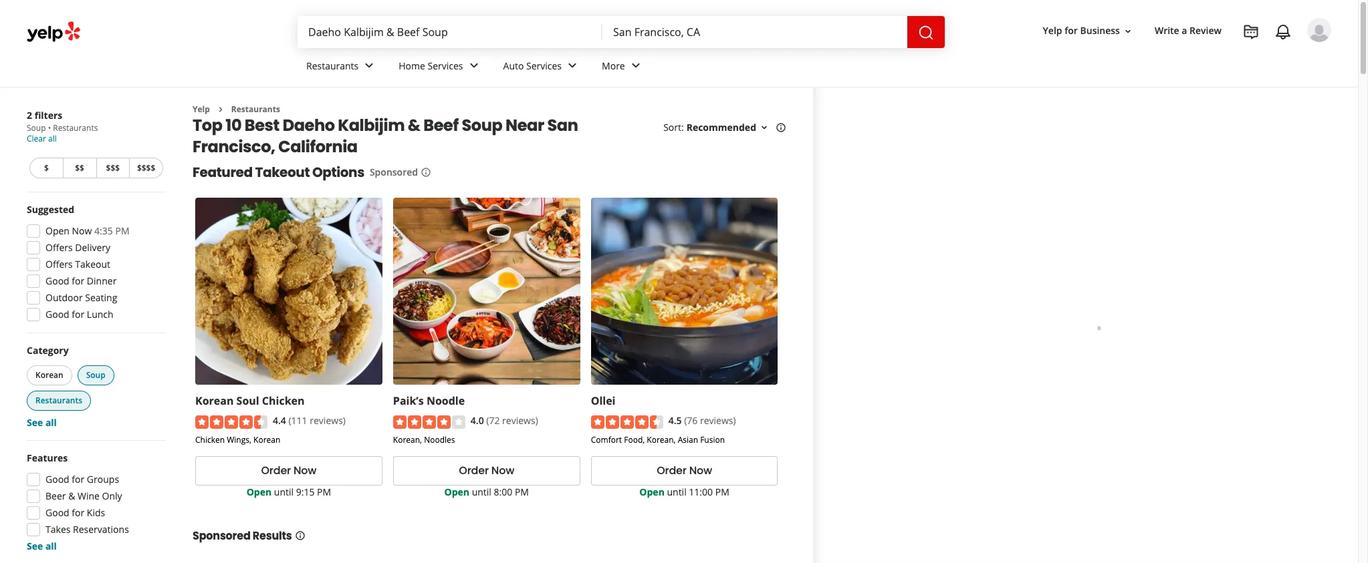 Task type: vqa. For each thing, say whether or not it's contained in the screenshot.


Task type: describe. For each thing, give the bounding box(es) containing it.
4.5 (76 reviews)
[[668, 415, 736, 427]]

home services link
[[388, 48, 492, 87]]

sponsored results
[[193, 529, 292, 544]]

24 chevron down v2 image for restaurants
[[361, 58, 377, 74]]

more
[[602, 59, 625, 72]]

order now for korean soul chicken
[[261, 463, 317, 479]]

for for groups
[[72, 473, 84, 486]]

order now for ollei
[[657, 463, 712, 479]]

until for soul
[[274, 486, 294, 499]]

2 filters soup • restaurants clear all
[[27, 109, 98, 144]]

2 korean, from the left
[[647, 434, 676, 446]]

home services
[[399, 59, 463, 72]]

outdoor seating
[[45, 292, 117, 304]]

4.4 star rating image
[[195, 416, 267, 429]]

korean, noodles order now
[[393, 434, 514, 479]]

offers for offers takeout
[[45, 258, 73, 271]]

featured takeout options
[[193, 163, 364, 182]]

for for dinner
[[72, 275, 84, 288]]

seating
[[85, 292, 117, 304]]

takeout for offers
[[75, 258, 110, 271]]

dinner
[[87, 275, 117, 288]]

open until 8:00 pm
[[444, 486, 529, 499]]

see all for features
[[27, 540, 57, 553]]

4.5 star rating image
[[591, 416, 663, 429]]

all inside 2 filters soup • restaurants clear all
[[48, 133, 57, 144]]

ollei link
[[591, 394, 616, 409]]

restaurants right '16 chevron right v2' image
[[231, 104, 280, 115]]

reservations
[[73, 524, 129, 536]]

for for lunch
[[72, 308, 84, 321]]

soul
[[236, 394, 259, 409]]

offers takeout
[[45, 258, 110, 271]]

yelp for yelp for business
[[1043, 24, 1062, 37]]

open for ollei
[[639, 486, 665, 499]]

$$$$
[[137, 162, 155, 174]]

paik's noodle
[[393, 394, 465, 409]]

4.0 (72 reviews)
[[471, 415, 538, 427]]

featured
[[193, 163, 253, 182]]

16 chevron right v2 image
[[215, 104, 226, 115]]

kalbijim
[[338, 115, 405, 137]]

takeout for featured
[[255, 163, 310, 182]]

restaurants inside 2 filters soup • restaurants clear all
[[53, 122, 98, 134]]

more link
[[591, 48, 654, 87]]

(111
[[289, 415, 307, 427]]

paik's noodle link
[[393, 394, 465, 409]]

24 chevron down v2 image for more
[[628, 58, 644, 74]]

offers delivery
[[45, 241, 110, 254]]

10
[[226, 115, 241, 137]]

recommended button
[[686, 121, 770, 134]]

restaurants button
[[27, 391, 91, 411]]

open until 11:00 pm
[[639, 486, 729, 499]]

takes
[[45, 524, 70, 536]]

search image
[[918, 24, 934, 41]]

services for auto services
[[526, 59, 562, 72]]

yelp link
[[193, 104, 210, 115]]

lunch
[[87, 308, 113, 321]]

sponsored for sponsored results
[[193, 529, 250, 544]]

good for good for dinner
[[45, 275, 69, 288]]

all for category
[[45, 417, 57, 429]]

review
[[1190, 24, 1222, 37]]

comfort
[[591, 434, 622, 446]]

good for good for lunch
[[45, 308, 69, 321]]

for for kids
[[72, 507, 84, 520]]

good for kids
[[45, 507, 105, 520]]

order now link for soul
[[195, 456, 382, 486]]

1 vertical spatial 16 info v2 image
[[295, 531, 305, 541]]

clear
[[27, 133, 46, 144]]

4 star rating image
[[393, 416, 465, 429]]

group containing suggested
[[23, 203, 166, 326]]

chicken wings, korean
[[195, 434, 280, 446]]

filters
[[35, 109, 62, 122]]

paik's
[[393, 394, 424, 409]]

a
[[1182, 24, 1187, 37]]

sort:
[[663, 121, 684, 134]]

pm for paik's noodle
[[515, 486, 529, 499]]

restaurants inside button
[[35, 395, 82, 407]]

fusion
[[700, 434, 725, 446]]

$ button
[[29, 158, 63, 179]]

yelp for business
[[1043, 24, 1120, 37]]

auto services link
[[492, 48, 591, 87]]

beer
[[45, 490, 66, 503]]

noodle
[[427, 394, 465, 409]]

food,
[[624, 434, 645, 446]]

$$$ button
[[96, 158, 129, 179]]

2
[[27, 109, 32, 122]]

(76
[[684, 415, 698, 427]]

write a review link
[[1149, 19, 1227, 43]]

$
[[44, 162, 49, 174]]

(72
[[486, 415, 500, 427]]

4.0
[[471, 415, 484, 427]]

see all button for category
[[27, 417, 57, 429]]

3 reviews) from the left
[[700, 415, 736, 427]]

16 chevron down v2 image
[[759, 123, 770, 133]]

good for groups
[[45, 473, 119, 486]]

order for ollei
[[657, 463, 687, 479]]

beef
[[423, 115, 459, 137]]

beer & wine only
[[45, 490, 122, 503]]

near
[[505, 115, 544, 137]]

now up 11:00
[[689, 463, 712, 479]]

options
[[312, 163, 364, 182]]

$$$
[[106, 162, 120, 174]]

$$
[[75, 162, 84, 174]]

offers for offers delivery
[[45, 241, 73, 254]]

wine
[[78, 490, 100, 503]]

user actions element
[[1032, 17, 1350, 99]]

korean, inside 'korean, noodles order now'
[[393, 434, 422, 446]]

write a review
[[1155, 24, 1222, 37]]

auto services
[[503, 59, 562, 72]]

features
[[27, 452, 68, 465]]

best
[[245, 115, 279, 137]]

reviews) for soul
[[310, 415, 346, 427]]

top 10 best daeho kalbijim & beef soup near san francisco, california
[[193, 115, 578, 158]]



Task type: locate. For each thing, give the bounding box(es) containing it.
outdoor
[[45, 292, 83, 304]]

order now link down (111
[[195, 456, 382, 486]]

see all for category
[[27, 417, 57, 429]]

restaurants link up kalbijim
[[296, 48, 388, 87]]

1 order from the left
[[261, 463, 291, 479]]

services right home on the left top of the page
[[428, 59, 463, 72]]

open left 11:00
[[639, 486, 665, 499]]

0 horizontal spatial until
[[274, 486, 294, 499]]

pm right 8:00 at bottom
[[515, 486, 529, 499]]

24 chevron down v2 image
[[466, 58, 482, 74], [564, 58, 580, 74]]

restaurants inside business categories 'element'
[[306, 59, 359, 72]]

noah l. image
[[1307, 18, 1331, 42]]

2 vertical spatial all
[[45, 540, 57, 553]]

yelp left '16 chevron right v2' image
[[193, 104, 210, 115]]

Near text field
[[613, 25, 897, 39]]

1 horizontal spatial korean,
[[647, 434, 676, 446]]

0 horizontal spatial 24 chevron down v2 image
[[466, 58, 482, 74]]

1 horizontal spatial korean
[[195, 394, 234, 409]]

2 see all button from the top
[[27, 540, 57, 553]]

takeout down california
[[255, 163, 310, 182]]

1 see all button from the top
[[27, 417, 57, 429]]

open for korean soul chicken
[[247, 486, 272, 499]]

korean
[[35, 370, 63, 381], [195, 394, 234, 409], [253, 434, 280, 446]]

1 vertical spatial &
[[68, 490, 75, 503]]

order now link for noodle
[[393, 456, 580, 486]]

1 horizontal spatial restaurants link
[[296, 48, 388, 87]]

0 vertical spatial group
[[23, 203, 166, 326]]

1 vertical spatial yelp
[[193, 104, 210, 115]]

for up beer & wine only
[[72, 473, 84, 486]]

reviews)
[[310, 415, 346, 427], [502, 415, 538, 427], [700, 415, 736, 427]]

yelp left business
[[1043, 24, 1062, 37]]

good for good for groups
[[45, 473, 69, 486]]

1 services from the left
[[428, 59, 463, 72]]

soup
[[462, 115, 502, 137], [27, 122, 46, 134], [86, 370, 105, 381]]

reviews) right (111
[[310, 415, 346, 427]]

0 horizontal spatial soup
[[27, 122, 46, 134]]

1 horizontal spatial 16 info v2 image
[[421, 167, 431, 178]]

see all button
[[27, 417, 57, 429], [27, 540, 57, 553]]

0 horizontal spatial chicken
[[195, 434, 225, 446]]

projects image
[[1243, 24, 1259, 40]]

offers up offers takeout
[[45, 241, 73, 254]]

order up "open until 8:00 pm"
[[459, 463, 489, 479]]

24 chevron down v2 image for auto services
[[564, 58, 580, 74]]

1 until from the left
[[274, 486, 294, 499]]

takeout down delivery
[[75, 258, 110, 271]]

1 horizontal spatial order now link
[[393, 456, 580, 486]]

none field the find
[[308, 25, 592, 39]]

order now link down (72
[[393, 456, 580, 486]]

0 vertical spatial yelp
[[1043, 24, 1062, 37]]

good for dinner
[[45, 275, 117, 288]]

reviews) for noodle
[[502, 415, 538, 427]]

business categories element
[[296, 48, 1331, 87]]

only
[[102, 490, 122, 503]]

4.4 (111 reviews)
[[273, 415, 346, 427]]

24 chevron down v2 image for home services
[[466, 58, 482, 74]]

group containing category
[[24, 344, 166, 430]]

delivery
[[75, 241, 110, 254]]

none field near
[[613, 25, 897, 39]]

1 horizontal spatial until
[[472, 486, 491, 499]]

order now link down asian
[[591, 456, 778, 486]]

good up takes
[[45, 507, 69, 520]]

2 reviews) from the left
[[502, 415, 538, 427]]

&
[[408, 115, 420, 137], [68, 490, 75, 503]]

•
[[48, 122, 51, 134]]

16 info v2 image down beef
[[421, 167, 431, 178]]

pm right 4:35
[[115, 225, 129, 237]]

2 order from the left
[[459, 463, 489, 479]]

1 offers from the top
[[45, 241, 73, 254]]

for left business
[[1065, 24, 1078, 37]]

until for noodle
[[472, 486, 491, 499]]

until left 11:00
[[667, 486, 687, 499]]

9:15
[[296, 486, 315, 499]]

2 none field from the left
[[613, 25, 897, 39]]

california
[[278, 136, 358, 158]]

24 chevron down v2 image inside auto services link
[[564, 58, 580, 74]]

24 chevron down v2 image inside the more 'link'
[[628, 58, 644, 74]]

korean soul chicken
[[195, 394, 305, 409]]

yelp inside button
[[1043, 24, 1062, 37]]

1 24 chevron down v2 image from the left
[[466, 58, 482, 74]]

write
[[1155, 24, 1179, 37]]

groups
[[87, 473, 119, 486]]

now up 9:15
[[294, 463, 317, 479]]

order now link
[[195, 456, 382, 486], [393, 456, 580, 486], [591, 456, 778, 486]]

1 vertical spatial group
[[24, 344, 166, 430]]

1 see all from the top
[[27, 417, 57, 429]]

1 vertical spatial chicken
[[195, 434, 225, 446]]

services right auto at the left of page
[[526, 59, 562, 72]]

1 horizontal spatial sponsored
[[370, 166, 418, 179]]

24 chevron down v2 image left home on the left top of the page
[[361, 58, 377, 74]]

pm for korean soul chicken
[[317, 486, 331, 499]]

offers down offers delivery
[[45, 258, 73, 271]]

notifications image
[[1275, 24, 1291, 40]]

0 vertical spatial see all
[[27, 417, 57, 429]]

yelp
[[1043, 24, 1062, 37], [193, 104, 210, 115]]

clear all link
[[27, 133, 57, 144]]

1 horizontal spatial soup
[[86, 370, 105, 381]]

1 see from the top
[[27, 417, 43, 429]]

pm for ollei
[[715, 486, 729, 499]]

chicken up 4.4
[[262, 394, 305, 409]]

chicken down 4.4 star rating image
[[195, 434, 225, 446]]

chicken
[[262, 394, 305, 409], [195, 434, 225, 446]]

see all down restaurants button
[[27, 417, 57, 429]]

24 chevron down v2 image right the more at the left top of page
[[628, 58, 644, 74]]

0 horizontal spatial 16 info v2 image
[[295, 531, 305, 541]]

2 until from the left
[[472, 486, 491, 499]]

restaurants up daeho
[[306, 59, 359, 72]]

recommended
[[686, 121, 756, 134]]

korean for korean soul chicken
[[195, 394, 234, 409]]

1 24 chevron down v2 image from the left
[[361, 58, 377, 74]]

see
[[27, 417, 43, 429], [27, 540, 43, 553]]

Find text field
[[308, 25, 592, 39]]

korean,
[[393, 434, 422, 446], [647, 434, 676, 446]]

1 vertical spatial takeout
[[75, 258, 110, 271]]

24 chevron down v2 image inside 'restaurants' link
[[361, 58, 377, 74]]

korean down category
[[35, 370, 63, 381]]

0 vertical spatial korean
[[35, 370, 63, 381]]

0 horizontal spatial services
[[428, 59, 463, 72]]

auto
[[503, 59, 524, 72]]

business
[[1080, 24, 1120, 37]]

now up 8:00 at bottom
[[491, 463, 514, 479]]

1 order now link from the left
[[195, 456, 382, 486]]

order for korean soul chicken
[[261, 463, 291, 479]]

soup inside top 10 best daeho kalbijim & beef soup near san francisco, california
[[462, 115, 502, 137]]

1 horizontal spatial 24 chevron down v2 image
[[564, 58, 580, 74]]

korean, down 4 star rating image at the left
[[393, 434, 422, 446]]

francisco,
[[193, 136, 275, 158]]

4.4
[[273, 415, 286, 427]]

0 vertical spatial sponsored
[[370, 166, 418, 179]]

order now up open until 9:15 pm
[[261, 463, 317, 479]]

0 vertical spatial chicken
[[262, 394, 305, 409]]

16 info v2 image
[[776, 123, 786, 133]]

2 offers from the top
[[45, 258, 73, 271]]

16 info v2 image
[[421, 167, 431, 178], [295, 531, 305, 541]]

0 horizontal spatial order
[[261, 463, 291, 479]]

0 vertical spatial all
[[48, 133, 57, 144]]

good
[[45, 275, 69, 288], [45, 308, 69, 321], [45, 473, 69, 486], [45, 507, 69, 520]]

see all
[[27, 417, 57, 429], [27, 540, 57, 553]]

& right "beer"
[[68, 490, 75, 503]]

2 horizontal spatial soup
[[462, 115, 502, 137]]

services inside home services link
[[428, 59, 463, 72]]

all
[[48, 133, 57, 144], [45, 417, 57, 429], [45, 540, 57, 553]]

yelp for 'yelp' link
[[193, 104, 210, 115]]

order
[[261, 463, 291, 479], [459, 463, 489, 479], [657, 463, 687, 479]]

& left beef
[[408, 115, 420, 137]]

see all down takes
[[27, 540, 57, 553]]

order inside 'korean, noodles order now'
[[459, 463, 489, 479]]

until left 9:15
[[274, 486, 294, 499]]

0 horizontal spatial restaurants link
[[231, 104, 280, 115]]

now inside 'korean, noodles order now'
[[491, 463, 514, 479]]

0 vertical spatial 16 info v2 image
[[421, 167, 431, 178]]

2 horizontal spatial order
[[657, 463, 687, 479]]

open up "results"
[[247, 486, 272, 499]]

see all button for features
[[27, 540, 57, 553]]

soup button
[[77, 366, 114, 386]]

open until 9:15 pm
[[247, 486, 331, 499]]

pm
[[115, 225, 129, 237], [317, 486, 331, 499], [515, 486, 529, 499], [715, 486, 729, 499]]

16 chevron down v2 image
[[1123, 26, 1133, 37]]

2 see from the top
[[27, 540, 43, 553]]

1 vertical spatial see all
[[27, 540, 57, 553]]

services inside auto services link
[[526, 59, 562, 72]]

24 chevron down v2 image right auto services
[[564, 58, 580, 74]]

1 vertical spatial all
[[45, 417, 57, 429]]

16 info v2 image right "results"
[[295, 531, 305, 541]]

0 horizontal spatial &
[[68, 490, 75, 503]]

0 vertical spatial offers
[[45, 241, 73, 254]]

asian
[[678, 434, 698, 446]]

yelp for business button
[[1037, 19, 1139, 43]]

1 none field from the left
[[308, 25, 592, 39]]

all down takes
[[45, 540, 57, 553]]

korean down 4.4
[[253, 434, 280, 446]]

order up open until 9:15 pm
[[261, 463, 291, 479]]

4:35
[[94, 225, 113, 237]]

for for business
[[1065, 24, 1078, 37]]

1 horizontal spatial takeout
[[255, 163, 310, 182]]

now
[[72, 225, 92, 237], [294, 463, 317, 479], [491, 463, 514, 479], [689, 463, 712, 479]]

2 services from the left
[[526, 59, 562, 72]]

reviews) up the fusion
[[700, 415, 736, 427]]

soup inside 2 filters soup • restaurants clear all
[[27, 122, 46, 134]]

1 order now from the left
[[261, 463, 317, 479]]

1 reviews) from the left
[[310, 415, 346, 427]]

all for features
[[45, 540, 57, 553]]

$$ button
[[63, 158, 96, 179]]

wings,
[[227, 434, 251, 446]]

order now up the open until 11:00 pm
[[657, 463, 712, 479]]

takes reservations
[[45, 524, 129, 536]]

0 horizontal spatial reviews)
[[310, 415, 346, 427]]

good up "beer"
[[45, 473, 69, 486]]

now up offers delivery
[[72, 225, 92, 237]]

kids
[[87, 507, 105, 520]]

sponsored left "results"
[[193, 529, 250, 544]]

2 24 chevron down v2 image from the left
[[564, 58, 580, 74]]

korean inside korean button
[[35, 370, 63, 381]]

None search field
[[298, 16, 947, 48]]

for down beer & wine only
[[72, 507, 84, 520]]

soup up restaurants button
[[86, 370, 105, 381]]

8:00
[[494, 486, 512, 499]]

see for category
[[27, 417, 43, 429]]

3 order now link from the left
[[591, 456, 778, 486]]

good up the outdoor
[[45, 275, 69, 288]]

pm right 9:15
[[317, 486, 331, 499]]

24 chevron down v2 image left auto at the left of page
[[466, 58, 482, 74]]

2 vertical spatial group
[[23, 452, 166, 554]]

0 horizontal spatial korean,
[[393, 434, 422, 446]]

sponsored down top 10 best daeho kalbijim & beef soup near san francisco, california
[[370, 166, 418, 179]]

see for features
[[27, 540, 43, 553]]

korean, down 4.5
[[647, 434, 676, 446]]

1 vertical spatial sponsored
[[193, 529, 250, 544]]

2 order now link from the left
[[393, 456, 580, 486]]

category
[[27, 344, 69, 357]]

1 good from the top
[[45, 275, 69, 288]]

0 horizontal spatial sponsored
[[193, 529, 250, 544]]

korean for korean
[[35, 370, 63, 381]]

0 vertical spatial restaurants link
[[296, 48, 388, 87]]

korean up 4.4 star rating image
[[195, 394, 234, 409]]

home
[[399, 59, 425, 72]]

offers
[[45, 241, 73, 254], [45, 258, 73, 271]]

soup left •
[[27, 122, 46, 134]]

1 horizontal spatial services
[[526, 59, 562, 72]]

services for home services
[[428, 59, 463, 72]]

see all button down takes
[[27, 540, 57, 553]]

0 horizontal spatial order now link
[[195, 456, 382, 486]]

1 vertical spatial offers
[[45, 258, 73, 271]]

all down restaurants button
[[45, 417, 57, 429]]

0 vertical spatial takeout
[[255, 163, 310, 182]]

for down offers takeout
[[72, 275, 84, 288]]

san
[[547, 115, 578, 137]]

3 order from the left
[[657, 463, 687, 479]]

0 vertical spatial &
[[408, 115, 420, 137]]

1 korean, from the left
[[393, 434, 422, 446]]

1 vertical spatial korean
[[195, 394, 234, 409]]

2 vertical spatial korean
[[253, 434, 280, 446]]

0 horizontal spatial korean
[[35, 370, 63, 381]]

24 chevron down v2 image
[[361, 58, 377, 74], [628, 58, 644, 74]]

for down outdoor seating
[[72, 308, 84, 321]]

comfort food, korean, asian fusion
[[591, 434, 725, 446]]

results
[[253, 529, 292, 544]]

until
[[274, 486, 294, 499], [472, 486, 491, 499], [667, 486, 687, 499]]

11:00
[[689, 486, 713, 499]]

order up the open until 11:00 pm
[[657, 463, 687, 479]]

korean button
[[27, 366, 72, 386]]

group containing features
[[23, 452, 166, 554]]

0 vertical spatial see all button
[[27, 417, 57, 429]]

for inside button
[[1065, 24, 1078, 37]]

2 order now from the left
[[657, 463, 712, 479]]

2 24 chevron down v2 image from the left
[[628, 58, 644, 74]]

2 good from the top
[[45, 308, 69, 321]]

1 vertical spatial see
[[27, 540, 43, 553]]

sponsored for sponsored
[[370, 166, 418, 179]]

1 horizontal spatial reviews)
[[502, 415, 538, 427]]

restaurants link right '16 chevron right v2' image
[[231, 104, 280, 115]]

group
[[23, 203, 166, 326], [24, 344, 166, 430], [23, 452, 166, 554]]

1 horizontal spatial 24 chevron down v2 image
[[628, 58, 644, 74]]

2 horizontal spatial until
[[667, 486, 687, 499]]

reviews) right (72
[[502, 415, 538, 427]]

now inside group
[[72, 225, 92, 237]]

1 vertical spatial restaurants link
[[231, 104, 280, 115]]

noodles
[[424, 434, 455, 446]]

soup inside button
[[86, 370, 105, 381]]

restaurants down korean button
[[35, 395, 82, 407]]

3 good from the top
[[45, 473, 69, 486]]

see all button down restaurants button
[[27, 417, 57, 429]]

2 horizontal spatial order now link
[[591, 456, 778, 486]]

soup right beef
[[462, 115, 502, 137]]

0 horizontal spatial order now
[[261, 463, 317, 479]]

good for good for kids
[[45, 507, 69, 520]]

24 chevron down v2 image inside home services link
[[466, 58, 482, 74]]

open for paik's noodle
[[444, 486, 469, 499]]

1 vertical spatial see all button
[[27, 540, 57, 553]]

4.5
[[668, 415, 682, 427]]

good down the outdoor
[[45, 308, 69, 321]]

suggested
[[27, 203, 74, 216]]

None field
[[308, 25, 592, 39], [613, 25, 897, 39]]

3 until from the left
[[667, 486, 687, 499]]

0 horizontal spatial 24 chevron down v2 image
[[361, 58, 377, 74]]

0 horizontal spatial takeout
[[75, 258, 110, 271]]

korean soul chicken link
[[195, 394, 305, 409]]

0 horizontal spatial none field
[[308, 25, 592, 39]]

open down 'korean, noodles order now'
[[444, 486, 469, 499]]

2 horizontal spatial korean
[[253, 434, 280, 446]]

& inside top 10 best daeho kalbijim & beef soup near san francisco, california
[[408, 115, 420, 137]]

restaurants right •
[[53, 122, 98, 134]]

1 horizontal spatial order now
[[657, 463, 712, 479]]

0 horizontal spatial yelp
[[193, 104, 210, 115]]

restaurants
[[306, 59, 359, 72], [231, 104, 280, 115], [53, 122, 98, 134], [35, 395, 82, 407]]

open now 4:35 pm
[[45, 225, 129, 237]]

all right clear
[[48, 133, 57, 144]]

4 good from the top
[[45, 507, 69, 520]]

1 horizontal spatial yelp
[[1043, 24, 1062, 37]]

2 horizontal spatial reviews)
[[700, 415, 736, 427]]

1 horizontal spatial &
[[408, 115, 420, 137]]

1 horizontal spatial none field
[[613, 25, 897, 39]]

good for lunch
[[45, 308, 113, 321]]

2 see all from the top
[[27, 540, 57, 553]]

1 horizontal spatial order
[[459, 463, 489, 479]]

1 horizontal spatial chicken
[[262, 394, 305, 409]]

until left 8:00 at bottom
[[472, 486, 491, 499]]

pm right 11:00
[[715, 486, 729, 499]]

open down 'suggested'
[[45, 225, 69, 237]]

0 vertical spatial see
[[27, 417, 43, 429]]

daeho
[[283, 115, 335, 137]]



